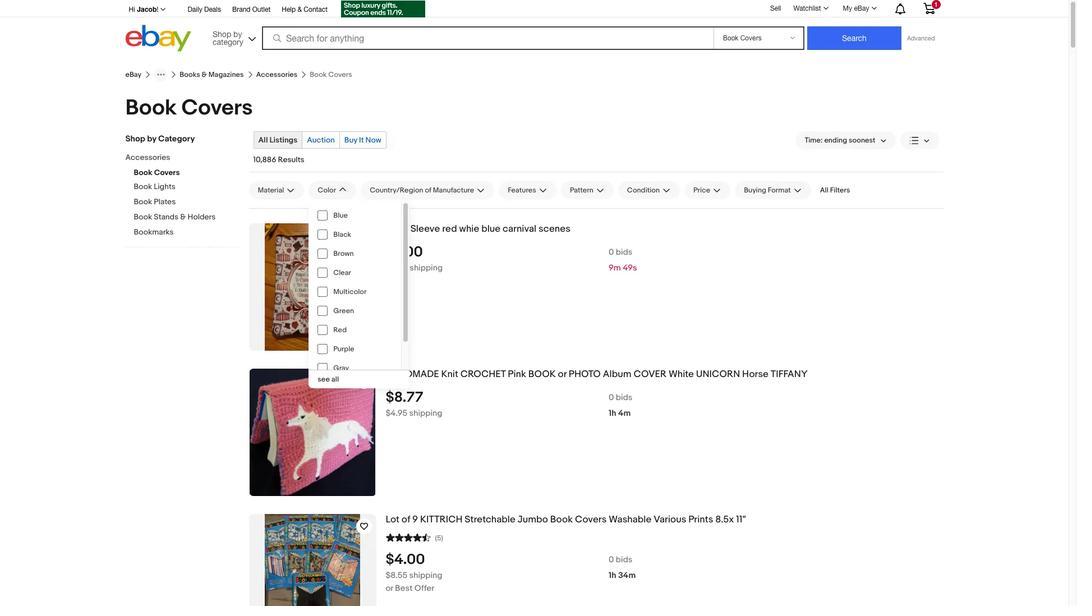 Task type: vqa. For each thing, say whether or not it's contained in the screenshot.
Contact seller link at the right top of the page
no



Task type: locate. For each thing, give the bounding box(es) containing it.
color button
[[309, 181, 357, 199]]

my ebay
[[843, 4, 870, 12]]

accessories for accessories book covers book lights book plates book stands & holders bookmarks
[[125, 153, 170, 162]]

green
[[334, 306, 354, 315]]

accessories book covers book lights book plates book stands & holders bookmarks
[[125, 153, 216, 237]]

ebay link
[[125, 70, 142, 79]]

1 vertical spatial all
[[820, 186, 829, 195]]

bids for $9.00
[[616, 247, 633, 258]]

1 1h from the top
[[609, 408, 617, 419]]

0 up 1h 4m
[[609, 392, 614, 403]]

my
[[843, 4, 853, 12]]

accessories down by
[[125, 153, 170, 162]]

handmade
[[386, 369, 439, 380]]

covers
[[182, 95, 253, 121], [154, 168, 180, 177], [575, 514, 607, 525]]

4.5 out of 5 stars image
[[386, 532, 431, 543]]

0 vertical spatial &
[[298, 6, 302, 13]]

0 horizontal spatial all
[[258, 135, 268, 145]]

filters
[[831, 186, 851, 195]]

2 vertical spatial 0
[[609, 554, 614, 565]]

0 up "9m" on the top right
[[609, 247, 614, 258]]

0 vertical spatial 1h
[[609, 408, 617, 419]]

None submit
[[808, 26, 902, 50]]

bids up the 34m
[[616, 554, 633, 565]]

accessories right magazines
[[256, 70, 298, 79]]

2 1h from the top
[[609, 570, 617, 581]]

0 down washable
[[609, 554, 614, 565]]

1h 4m
[[609, 408, 631, 419]]

3 bids from the top
[[616, 554, 633, 565]]

stands
[[154, 212, 179, 222]]

photo
[[569, 369, 601, 380]]

1 vertical spatial bids
[[616, 392, 633, 403]]

best
[[395, 583, 413, 594]]

1 bids from the top
[[616, 247, 633, 258]]

purple link
[[309, 340, 402, 359]]

or left best
[[386, 583, 393, 594]]

kittrich
[[420, 514, 463, 525]]

lot
[[386, 514, 400, 525]]

1 vertical spatial shipping
[[410, 408, 443, 419]]

buy it now
[[345, 135, 382, 145]]

all inside button
[[820, 186, 829, 195]]

1 horizontal spatial &
[[202, 70, 207, 79]]

all up 10,886
[[258, 135, 268, 145]]

1h inside the 1h 34m or best offer
[[609, 570, 617, 581]]

0 vertical spatial shipping
[[410, 263, 443, 273]]

1h left the 34m
[[609, 570, 617, 581]]

bids inside 0 bids $8.55 shipping
[[616, 554, 633, 565]]

0 horizontal spatial accessories
[[125, 153, 170, 162]]

ebay
[[855, 4, 870, 12], [125, 70, 142, 79]]

$8.55
[[386, 570, 408, 581]]

& down book plates link
[[180, 212, 186, 222]]

shipping
[[410, 263, 443, 273], [410, 408, 443, 419], [410, 570, 443, 581]]

all left filters on the top right of the page
[[820, 186, 829, 195]]

shipping inside 0 bids $8.55 shipping
[[410, 570, 443, 581]]

& inside account navigation
[[298, 6, 302, 13]]

accessories link right magazines
[[256, 70, 298, 79]]

bookmarks
[[134, 227, 174, 237]]

prints
[[689, 514, 714, 525]]

$8.77
[[386, 389, 423, 406]]

4m
[[619, 408, 631, 419]]

accessories inside accessories book covers book lights book plates book stands & holders bookmarks
[[125, 153, 170, 162]]

accessories link down category
[[125, 153, 232, 163]]

knit
[[441, 369, 459, 380]]

your shopping cart contains 1 item image
[[923, 3, 936, 14]]

bids up 9m 48s at the right top
[[616, 247, 633, 258]]

bids inside 0 bids $6.00 shipping
[[616, 247, 633, 258]]

gray
[[334, 364, 349, 373]]

1 vertical spatial 0
[[609, 392, 614, 403]]

0 vertical spatial accessories
[[256, 70, 298, 79]]

1h left the 4m
[[609, 408, 617, 419]]

or
[[558, 369, 567, 380], [386, 583, 393, 594]]

0 vertical spatial bids
[[616, 247, 633, 258]]

advanced
[[908, 35, 935, 42]]

shipping up offer
[[410, 570, 443, 581]]

0 vertical spatial covers
[[182, 95, 253, 121]]

tap to watch item - lot of 9 kittrich stretchable jumbo book covers washable various prints 8.5x 11" image
[[356, 519, 372, 534]]

0 horizontal spatial accessories link
[[125, 153, 232, 163]]

help & contact
[[282, 6, 328, 13]]

whie
[[459, 223, 480, 235]]

(5) link
[[386, 532, 443, 543]]

shipping inside 0 bids $6.00 shipping
[[410, 263, 443, 273]]

0 horizontal spatial &
[[180, 212, 186, 222]]

stretchable
[[465, 514, 516, 525]]

ebay inside account navigation
[[855, 4, 870, 12]]

shipping down $9.00
[[410, 263, 443, 273]]

or inside the 1h 34m or best offer
[[386, 583, 393, 594]]

2 vertical spatial shipping
[[410, 570, 443, 581]]

books & magazines
[[180, 70, 244, 79]]

tap to watch item - handmade knit crochet pink book or photo album cover white unicorn horse tiffany image
[[356, 373, 372, 389]]

0 horizontal spatial ebay
[[125, 70, 142, 79]]

covers inside accessories book covers book lights book plates book stands & holders bookmarks
[[154, 168, 180, 177]]

carnival
[[503, 223, 537, 235]]

purple
[[334, 345, 355, 354]]

buy
[[345, 135, 358, 145]]

or right book
[[558, 369, 567, 380]]

2 bids from the top
[[616, 392, 633, 403]]

all for all filters
[[820, 186, 829, 195]]

all listings
[[258, 135, 298, 145]]

accessories link
[[256, 70, 298, 79], [125, 153, 232, 163]]

0 horizontal spatial or
[[386, 583, 393, 594]]

all for all listings
[[258, 135, 268, 145]]

0 inside 0 bids $8.55 shipping
[[609, 554, 614, 565]]

various
[[654, 514, 687, 525]]

brown
[[334, 249, 354, 258]]

0
[[609, 247, 614, 258], [609, 392, 614, 403], [609, 554, 614, 565]]

1 horizontal spatial ebay
[[855, 4, 870, 12]]

covers up lights
[[154, 168, 180, 177]]

2 horizontal spatial &
[[298, 6, 302, 13]]

2 vertical spatial &
[[180, 212, 186, 222]]

see
[[318, 375, 330, 384]]

0 vertical spatial or
[[558, 369, 567, 380]]

book
[[125, 95, 177, 121], [134, 168, 152, 177], [134, 182, 152, 191], [134, 197, 152, 207], [134, 212, 152, 222], [386, 223, 409, 235], [551, 514, 573, 525]]

clear link
[[309, 263, 402, 282]]

buy it now link
[[340, 132, 386, 148]]

0 vertical spatial all
[[258, 135, 268, 145]]

by
[[147, 134, 156, 144]]

shipping for $4.00
[[410, 570, 443, 581]]

of
[[402, 514, 410, 525]]

books
[[180, 70, 200, 79]]

0 vertical spatial 0
[[609, 247, 614, 258]]

outlet
[[252, 6, 271, 13]]

1 horizontal spatial all
[[820, 186, 829, 195]]

banner
[[125, 0, 944, 54]]

34m
[[619, 570, 636, 581]]

shop by category
[[125, 134, 195, 144]]

1 vertical spatial covers
[[154, 168, 180, 177]]

shipping inside 0 bids $4.95 shipping
[[410, 408, 443, 419]]

0 inside 0 bids $6.00 shipping
[[609, 247, 614, 258]]

1 vertical spatial 1h
[[609, 570, 617, 581]]

sell link
[[766, 4, 787, 12]]

covers left washable
[[575, 514, 607, 525]]

2 0 from the top
[[609, 392, 614, 403]]

shipping down $8.77
[[410, 408, 443, 419]]

book left plates
[[134, 197, 152, 207]]

see all button
[[309, 370, 410, 388]]

1 0 from the top
[[609, 247, 614, 258]]

my ebay link
[[837, 2, 882, 15]]

bids up the 4m
[[616, 392, 633, 403]]

brand outlet
[[232, 6, 271, 13]]

advanced link
[[902, 27, 941, 49]]

2 vertical spatial bids
[[616, 554, 633, 565]]

1 vertical spatial &
[[202, 70, 207, 79]]

red link
[[309, 321, 402, 340]]

& right help
[[298, 6, 302, 13]]

3 0 from the top
[[609, 554, 614, 565]]

0 vertical spatial ebay
[[855, 4, 870, 12]]

0 for $4.00
[[609, 554, 614, 565]]

2 vertical spatial covers
[[575, 514, 607, 525]]

& for magazines
[[202, 70, 207, 79]]

1 vertical spatial or
[[386, 583, 393, 594]]

1 vertical spatial accessories
[[125, 153, 170, 162]]

sell
[[771, 4, 782, 12]]

0 bids $4.95 shipping
[[386, 392, 633, 419]]

help & contact link
[[282, 4, 328, 16]]

1 horizontal spatial accessories
[[256, 70, 298, 79]]

book sleeve red whie blue carnival scenes
[[386, 223, 571, 235]]

covers down the books & magazines
[[182, 95, 253, 121]]

0 bids $8.55 shipping
[[386, 554, 633, 581]]

1 horizontal spatial accessories link
[[256, 70, 298, 79]]

help
[[282, 6, 296, 13]]

1h
[[609, 408, 617, 419], [609, 570, 617, 581]]

book down shop
[[134, 168, 152, 177]]

0 vertical spatial accessories link
[[256, 70, 298, 79]]

& right books
[[202, 70, 207, 79]]

category
[[158, 134, 195, 144]]

0 horizontal spatial covers
[[154, 168, 180, 177]]



Task type: describe. For each thing, give the bounding box(es) containing it.
book stands & holders link
[[134, 212, 241, 223]]

(5)
[[435, 534, 443, 543]]

lights
[[154, 182, 176, 191]]

books & magazines link
[[180, 70, 244, 79]]

1h for 4m
[[609, 408, 617, 419]]

magazines
[[209, 70, 244, 79]]

red
[[442, 223, 457, 235]]

brand
[[232, 6, 251, 13]]

plates
[[154, 197, 176, 207]]

blue link
[[309, 206, 402, 225]]

1h for 34m
[[609, 570, 617, 581]]

pink
[[508, 369, 526, 380]]

bookmarks link
[[134, 227, 241, 238]]

unicorn
[[696, 369, 741, 380]]

book up bookmarks
[[134, 212, 152, 222]]

all filters button
[[816, 181, 855, 199]]

0 bids $6.00 shipping
[[386, 247, 633, 273]]

auction
[[307, 135, 335, 145]]

jumbo
[[518, 514, 548, 525]]

0 inside 0 bids $4.95 shipping
[[609, 392, 614, 403]]

auction link
[[303, 132, 339, 148]]

8.5x
[[716, 514, 734, 525]]

it
[[359, 135, 364, 145]]

daily deals
[[188, 6, 221, 13]]

2 horizontal spatial covers
[[575, 514, 607, 525]]

0 for $9.00
[[609, 247, 614, 258]]

color
[[318, 186, 336, 195]]

handmade knit crochet pink book or photo album cover white unicorn horse tiffany image
[[250, 369, 376, 496]]

contact
[[304, 6, 328, 13]]

handmade knit crochet pink book or photo album cover white unicorn horse tiffany link
[[386, 369, 944, 380]]

shop
[[125, 134, 145, 144]]

all filters
[[820, 186, 851, 195]]

lot of 9 kittrich stretchable jumbo book covers washable various prints 8.5x 11" image
[[265, 514, 360, 606]]

watchlist
[[794, 4, 822, 12]]

daily deals link
[[188, 4, 221, 16]]

$4.95
[[386, 408, 408, 419]]

brand outlet link
[[232, 4, 271, 16]]

11"
[[737, 514, 746, 525]]

9
[[413, 514, 418, 525]]

see all
[[318, 375, 339, 384]]

$4.00
[[386, 551, 425, 568]]

1 horizontal spatial covers
[[182, 95, 253, 121]]

sleeve
[[411, 223, 440, 235]]

1 horizontal spatial or
[[558, 369, 567, 380]]

brown link
[[309, 244, 402, 263]]

1 vertical spatial accessories link
[[125, 153, 232, 163]]

results
[[278, 155, 305, 164]]

multicolor
[[334, 287, 367, 296]]

get the coupon image
[[341, 1, 425, 17]]

blue
[[482, 223, 501, 235]]

book lights link
[[134, 182, 241, 193]]

all
[[332, 375, 339, 384]]

10,886 results
[[253, 155, 305, 164]]

crochet
[[461, 369, 506, 380]]

9m 48s
[[609, 263, 638, 273]]

all listings link
[[254, 132, 302, 148]]

multicolor link
[[309, 282, 402, 301]]

green link
[[309, 301, 402, 321]]

book up $9.00
[[386, 223, 409, 235]]

& for contact
[[298, 6, 302, 13]]

1 vertical spatial ebay
[[125, 70, 142, 79]]

bids for $4.00
[[616, 554, 633, 565]]

& inside accessories book covers book lights book plates book stands & holders bookmarks
[[180, 212, 186, 222]]

lot of 9 kittrich stretchable jumbo book covers washable various prints 8.5x 11" link
[[386, 514, 944, 526]]

$9.00
[[386, 243, 423, 261]]

book
[[529, 369, 556, 380]]

9m
[[609, 263, 621, 273]]

lot of 9 kittrich stretchable jumbo book covers washable various prints 8.5x 11"
[[386, 514, 746, 525]]

horse
[[743, 369, 769, 380]]

clear
[[334, 268, 351, 277]]

watchlist link
[[788, 2, 834, 15]]

book up by
[[125, 95, 177, 121]]

album
[[603, 369, 632, 380]]

book covers
[[125, 95, 253, 121]]

10,886
[[253, 155, 276, 164]]

holders
[[188, 212, 216, 222]]

book sleeve red whie blue carnival scenes image
[[265, 223, 360, 351]]

accessories for accessories
[[256, 70, 298, 79]]

book sleeve red whie blue carnival scenes link
[[386, 223, 944, 235]]

black
[[334, 230, 352, 239]]

handmade knit crochet pink book or photo album cover white unicorn horse tiffany
[[386, 369, 808, 380]]

cover
[[634, 369, 667, 380]]

book left lights
[[134, 182, 152, 191]]

$6.00
[[386, 263, 408, 273]]

bids inside 0 bids $4.95 shipping
[[616, 392, 633, 403]]

blue
[[334, 211, 348, 220]]

scenes
[[539, 223, 571, 235]]

1h 34m or best offer
[[386, 570, 636, 594]]

book right jumbo
[[551, 514, 573, 525]]

now
[[366, 135, 382, 145]]

banner containing sell
[[125, 0, 944, 54]]

gray link
[[309, 359, 402, 378]]

shipping for $9.00
[[410, 263, 443, 273]]

account navigation
[[125, 0, 944, 19]]

48s
[[623, 263, 638, 273]]

listings
[[270, 135, 298, 145]]



